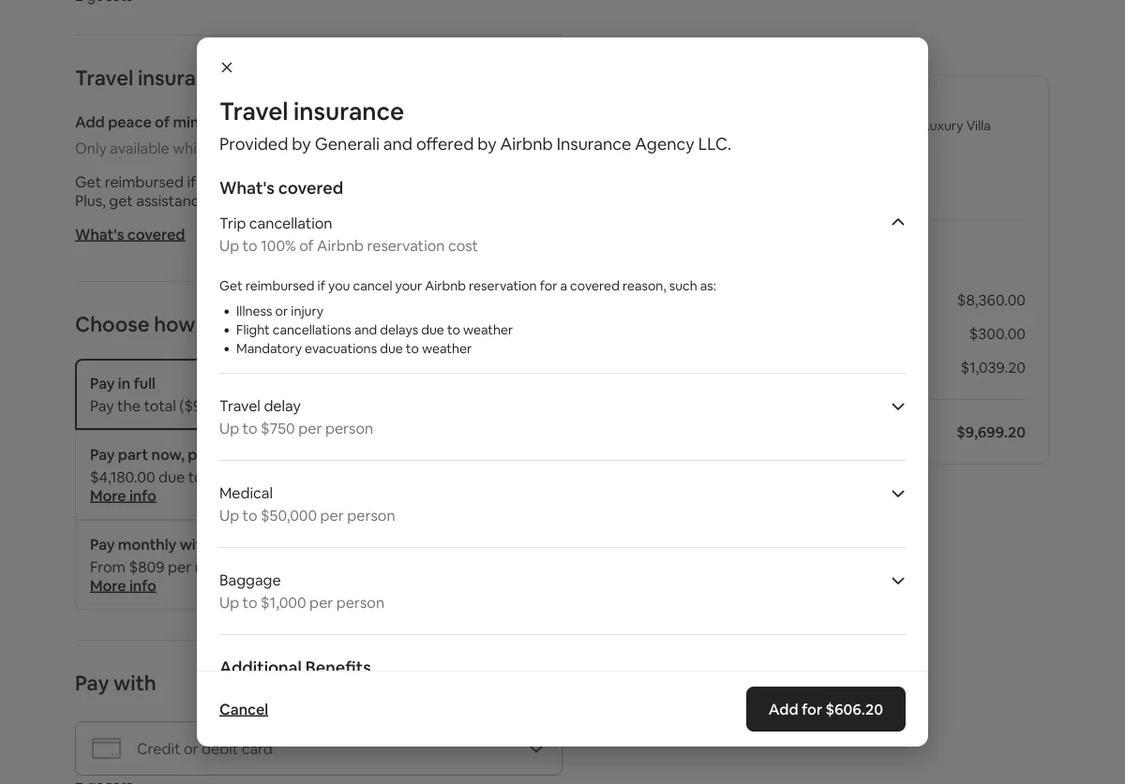 Task type: vqa. For each thing, say whether or not it's contained in the screenshot.
1st by from the right
yes



Task type: locate. For each thing, give the bounding box(es) containing it.
travel insurance
[[75, 64, 231, 91]]

travel delay up to $750 per person
[[219, 396, 373, 438]]

up down trip
[[219, 236, 239, 255]]

0 horizontal spatial what's covered
[[75, 225, 185, 244]]

due up cancellation
[[276, 172, 302, 191]]

1 vertical spatial if
[[317, 278, 325, 294]]

1 vertical spatial travel
[[219, 96, 288, 127]]

weather down your
[[422, 340, 472, 357]]

up inside travel delay up to $750 per person
[[219, 419, 239, 438]]

of left mind
[[155, 112, 170, 131]]

1 info from the top
[[129, 486, 156, 505]]

per
[[298, 419, 322, 438], [320, 506, 344, 525], [168, 557, 191, 577], [309, 593, 333, 612]]

person down interest
[[336, 593, 385, 612]]

airbnb
[[500, 133, 553, 155], [317, 236, 364, 255], [425, 278, 466, 294], [291, 445, 339, 464]]

add peace of mind for $606.20 only available while booking.
[[75, 112, 293, 158]]

1 horizontal spatial what's covered
[[219, 177, 343, 199]]

months.
[[285, 557, 341, 577]]

to inside travel delay up to $750 per person
[[242, 419, 257, 438]]

if for services
[[187, 172, 196, 191]]

0 vertical spatial if
[[187, 172, 196, 191]]

more left $809 on the bottom of the page
[[90, 576, 126, 595]]

2 vertical spatial travel
[[219, 396, 261, 415]]

1 horizontal spatial insurance
[[293, 96, 404, 127]]

apply.
[[433, 557, 474, 577]]

0 vertical spatial add
[[75, 112, 105, 131]]

2 info from the top
[[129, 576, 156, 595]]

reimbursed up or on the left top of page
[[245, 278, 315, 294]]

more info button for monthly
[[90, 576, 156, 595]]

delay
[[264, 396, 301, 415]]

dec
[[323, 467, 351, 487]]

0 horizontal spatial get
[[75, 172, 101, 191]]

0 vertical spatial get
[[75, 172, 101, 191]]

1 vertical spatial person
[[347, 506, 395, 525]]

0 horizontal spatial add
[[75, 112, 105, 131]]

if inside get reimbursed if you cancel your airbnb reservation for a covered reason, such as: illness or injury flight cancellations and delays due to weather mandatory evacuations due to weather
[[317, 278, 325, 294]]

0 horizontal spatial insurance
[[138, 64, 231, 91]]

extra
[[433, 467, 469, 487]]

travel up peace
[[75, 64, 133, 91]]

cancel
[[219, 700, 268, 719]]

1 vertical spatial weather
[[422, 340, 472, 357]]

2 vertical spatial with
[[113, 670, 156, 697]]

while
[[173, 138, 208, 158]]

2 by from the left
[[477, 133, 497, 155]]

and up evacuations at the left top
[[354, 322, 377, 338]]

1 horizontal spatial by
[[477, 133, 497, 155]]

2 more info button from the top
[[90, 576, 156, 595]]

None radio
[[527, 535, 548, 556]]

you
[[199, 172, 224, 191], [328, 278, 350, 294]]

offered
[[416, 133, 474, 155]]

by right offered
[[477, 133, 497, 155]]

person inside medical up to $50,000 per person
[[347, 506, 395, 525]]

cancel inside get reimbursed if you cancel your airbnb reservation for a covered reason, such as: illness or injury flight cancellations and delays due to weather mandatory evacuations due to weather
[[353, 278, 392, 294]]

1 more from the top
[[90, 486, 126, 505]]

per inside baggage up to $1,000 per person
[[309, 593, 333, 612]]

0 vertical spatial more
[[90, 486, 126, 505]]

part up $4,180.00
[[118, 445, 148, 464]]

villa
[[966, 117, 991, 134]]

0 horizontal spatial reimbursed
[[105, 172, 184, 191]]

airbnb inside pay part now, part later with airbnb $4,180.00 due today,  $5,519.20 on dec 2, 2023. no extra fees. more info
[[291, 445, 339, 464]]

1 horizontal spatial add
[[769, 700, 798, 719]]

0 vertical spatial insurance
[[138, 64, 231, 91]]

$9,699.20
[[956, 422, 1026, 442]]

insurance
[[138, 64, 231, 91], [293, 96, 404, 127]]

if down while
[[187, 172, 196, 191]]

1 vertical spatial you
[[328, 278, 350, 294]]

reimbursed inside get reimbursed if you cancel your airbnb reservation for a covered reason, such as: illness or injury flight cancellations and delays due to weather mandatory evacuations due to weather
[[245, 278, 315, 294]]

what's covered down get
[[75, 225, 185, 244]]

1 horizontal spatial reimbursed
[[245, 278, 315, 294]]

1 more info button from the top
[[90, 486, 156, 505]]

0 vertical spatial weather
[[463, 322, 513, 338]]

to inside trip cancellation up to 100% of airbnb reservation cost
[[242, 236, 257, 255]]

1 vertical spatial insurance
[[293, 96, 404, 127]]

cancel down booking. at top
[[228, 172, 273, 191]]

up down ($9,699.20)
[[219, 419, 239, 438]]

you for or
[[328, 278, 350, 294]]

0 horizontal spatial you
[[199, 172, 224, 191]]

cancellations
[[273, 322, 351, 338]]

1 horizontal spatial $606.20
[[826, 700, 883, 719]]

1 vertical spatial get
[[219, 278, 242, 294]]

1 vertical spatial of
[[299, 236, 314, 255]]

$4,180.00
[[90, 467, 155, 487]]

reservation inside trip cancellation up to 100% of airbnb reservation cost
[[367, 236, 445, 255]]

for inside get reimbursed if you cancel your airbnb reservation for a covered reason, such as: illness or injury flight cancellations and delays due to weather mandatory evacuations due to weather
[[540, 278, 557, 294]]

insurance up generali
[[293, 96, 404, 127]]

get down only
[[75, 172, 101, 191]]

due
[[276, 172, 302, 191], [421, 322, 444, 338], [380, 340, 403, 357], [158, 467, 185, 487]]

0 vertical spatial cancel
[[228, 172, 273, 191]]

1 up from the top
[[219, 236, 239, 255]]

reservation up your
[[367, 236, 445, 255]]

insurance for travel insurance
[[138, 64, 231, 91]]

0 vertical spatial you
[[199, 172, 224, 191]]

to inside baggage up to $1,000 per person
[[242, 593, 257, 612]]

more up "monthly"
[[90, 486, 126, 505]]

0 vertical spatial travel
[[75, 64, 133, 91]]

travel for travel insurance provided by generali and offered by airbnb insurance agency llc.
[[219, 96, 288, 127]]

per right $809 on the bottom of the page
[[168, 557, 191, 577]]

illness,
[[324, 172, 368, 191]]

$50,000
[[261, 506, 317, 525]]

pay inside "pay monthly with klarna from $809 per month for 12 months. interest may apply. more info"
[[90, 535, 115, 554]]

from
[[90, 557, 126, 577]]

if
[[187, 172, 196, 191], [317, 278, 325, 294]]

weather
[[463, 322, 513, 338], [422, 340, 472, 357]]

get reimbursed if you cancel your airbnb reservation for a covered reason, such as: illness or injury flight cancellations and delays due to weather mandatory evacuations due to weather
[[219, 278, 716, 357]]

part up today,
[[188, 445, 218, 464]]

insurance for travel insurance provided by generali and offered by airbnb insurance agency llc.
[[293, 96, 404, 127]]

0 vertical spatial reservation
[[367, 236, 445, 255]]

person down you're
[[325, 419, 373, 438]]

travel inside travel delay up to $750 per person
[[219, 396, 261, 415]]

1 vertical spatial reservation
[[469, 278, 537, 294]]

1 vertical spatial more
[[90, 576, 126, 595]]

and inside travel insurance provided by generali and offered by airbnb insurance agency llc.
[[383, 133, 413, 155]]

1 vertical spatial more info button
[[90, 576, 156, 595]]

info down now,
[[129, 486, 156, 505]]

travel
[[75, 64, 133, 91], [219, 96, 288, 127], [219, 396, 261, 415]]

get inside get reimbursed if you cancel due to illness, flight delays, and more. plus, get assistance services like emergency help.
[[75, 172, 101, 191]]

insurance up mind
[[138, 64, 231, 91]]

1 vertical spatial reimbursed
[[245, 278, 315, 294]]

up inside baggage up to $1,000 per person
[[219, 593, 239, 612]]

due down now,
[[158, 467, 185, 487]]

$606.20 inside button
[[826, 700, 883, 719]]

cancel left your
[[353, 278, 392, 294]]

reimbursed for assistance
[[105, 172, 184, 191]]

reservation inside get reimbursed if you cancel your airbnb reservation for a covered reason, such as: illness or injury flight cancellations and delays due to weather mandatory evacuations due to weather
[[469, 278, 537, 294]]

pay in full pay the total ($9,699.20) now and you're all set.
[[90, 374, 410, 415]]

2 horizontal spatial with
[[257, 445, 288, 464]]

add inside add peace of mind for $606.20 only available while booking.
[[75, 112, 105, 131]]

get inside get reimbursed if you cancel your airbnb reservation for a covered reason, such as: illness or injury flight cancellations and delays due to weather mandatory evacuations due to weather
[[219, 278, 242, 294]]

0 vertical spatial person
[[325, 419, 373, 438]]

1 vertical spatial $606.20
[[826, 700, 883, 719]]

you up cancellations
[[328, 278, 350, 294]]

up down medical
[[219, 506, 239, 525]]

info inside pay part now, part later with airbnb $4,180.00 due today,  $5,519.20 on dec 2, 2023. no extra fees. more info
[[129, 486, 156, 505]]

insurance inside travel insurance provided by generali and offered by airbnb insurance agency llc.
[[293, 96, 404, 127]]

you down while
[[199, 172, 224, 191]]

for inside button
[[802, 700, 822, 719]]

12
[[267, 557, 282, 577]]

cancel inside get reimbursed if you cancel due to illness, flight delays, and more. plus, get assistance services like emergency help.
[[228, 172, 273, 191]]

add for add peace of mind for $606.20 only available while booking.
[[75, 112, 105, 131]]

airbnb up more.
[[500, 133, 553, 155]]

pay for part
[[90, 445, 115, 464]]

delays,
[[411, 172, 458, 191]]

info right from
[[129, 576, 156, 595]]

and right now
[[292, 396, 318, 415]]

1 vertical spatial with
[[180, 535, 211, 554]]

2 more from the top
[[90, 576, 126, 595]]

1 horizontal spatial reservation
[[469, 278, 537, 294]]

with
[[257, 445, 288, 464], [180, 535, 211, 554], [113, 670, 156, 697]]

flight
[[236, 322, 270, 338]]

for inside "pay monthly with klarna from $809 per month for 12 months. interest may apply. more info"
[[244, 557, 264, 577]]

by left generali
[[292, 133, 311, 155]]

person down 2,
[[347, 506, 395, 525]]

only
[[75, 138, 107, 158]]

now,
[[151, 445, 184, 464]]

travel up provided
[[219, 96, 288, 127]]

1 horizontal spatial with
[[180, 535, 211, 554]]

plus,
[[75, 191, 106, 210]]

travel inside travel insurance provided by generali and offered by airbnb insurance agency llc.
[[219, 96, 288, 127]]

2 up from the top
[[219, 419, 239, 438]]

person inside baggage up to $1,000 per person
[[336, 593, 385, 612]]

assistance
[[136, 191, 208, 210]]

airbnb up on
[[291, 445, 339, 464]]

per inside medical up to $50,000 per person
[[320, 506, 344, 525]]

part
[[118, 445, 148, 464], [188, 445, 218, 464]]

and left more.
[[462, 172, 488, 191]]

mind
[[173, 112, 209, 131]]

as:
[[700, 278, 716, 294]]

and up flight
[[383, 133, 413, 155]]

1 horizontal spatial cancel
[[353, 278, 392, 294]]

by
[[292, 133, 311, 155], [477, 133, 497, 155]]

more info button down "monthly"
[[90, 576, 156, 595]]

travel left the delay
[[219, 396, 261, 415]]

what's covered inside travel insurance coverage details dialog
[[219, 177, 343, 199]]

more info button up "monthly"
[[90, 486, 156, 505]]

0 horizontal spatial by
[[292, 133, 311, 155]]

what's covered up cancellation
[[219, 177, 343, 199]]

pay with
[[75, 670, 156, 697]]

0 horizontal spatial cancel
[[228, 172, 273, 191]]

to down trip
[[242, 236, 257, 255]]

0 vertical spatial info
[[129, 486, 156, 505]]

airbnb right your
[[425, 278, 466, 294]]

3 up from the top
[[219, 506, 239, 525]]

up down 'baggage'
[[219, 593, 239, 612]]

airbnb for pay part now, part later with airbnb $4,180.00 due today,  $5,519.20 on dec 2, 2023. no extra fees. more info
[[291, 445, 339, 464]]

due inside get reimbursed if you cancel due to illness, flight delays, and more. plus, get assistance services like emergency help.
[[276, 172, 302, 191]]

$1,393.33 x 6 nights button
[[667, 290, 801, 309]]

1 part from the left
[[118, 445, 148, 464]]

airbnb inside get reimbursed if you cancel your airbnb reservation for a covered reason, such as: illness or injury flight cancellations and delays due to weather mandatory evacuations due to weather
[[425, 278, 466, 294]]

travel for travel delay up to $750 per person
[[219, 396, 261, 415]]

weather down cost
[[463, 322, 513, 338]]

add inside button
[[769, 700, 798, 719]]

1 horizontal spatial of
[[299, 236, 314, 255]]

for
[[212, 112, 232, 131], [540, 278, 557, 294], [244, 557, 264, 577], [802, 700, 822, 719]]

of down cancellation
[[299, 236, 314, 255]]

0 vertical spatial of
[[155, 112, 170, 131]]

to down 'baggage'
[[242, 593, 257, 612]]

more
[[90, 486, 126, 505], [90, 576, 126, 595]]

of inside trip cancellation up to 100% of airbnb reservation cost
[[299, 236, 314, 255]]

0 vertical spatial $606.20
[[236, 112, 293, 131]]

1 vertical spatial cancel
[[353, 278, 392, 294]]

reservation down cost
[[469, 278, 537, 294]]

per down dec
[[320, 506, 344, 525]]

the
[[117, 396, 141, 415]]

pay for with
[[75, 670, 109, 697]]

1 horizontal spatial you
[[328, 278, 350, 294]]

1 vertical spatial info
[[129, 576, 156, 595]]

booking.
[[212, 138, 272, 158]]

to left $750 at the left
[[242, 419, 257, 438]]

trip cancellation up to 100% of airbnb reservation cost
[[219, 213, 478, 255]]

fees.
[[472, 467, 506, 487]]

per right $750 at the left
[[298, 419, 322, 438]]

per inside "pay monthly with klarna from $809 per month for 12 months. interest may apply. more info"
[[168, 557, 191, 577]]

1 horizontal spatial if
[[317, 278, 325, 294]]

pay inside pay part now, part later with airbnb $4,180.00 due today,  $5,519.20 on dec 2, 2023. no extra fees. more info
[[90, 445, 115, 464]]

0 horizontal spatial if
[[187, 172, 196, 191]]

1 vertical spatial add
[[769, 700, 798, 719]]

4 up from the top
[[219, 593, 239, 612]]

you inside get reimbursed if you cancel due to illness, flight delays, and more. plus, get assistance services like emergency help.
[[199, 172, 224, 191]]

0 horizontal spatial reservation
[[367, 236, 445, 255]]

1 vertical spatial what's covered
[[75, 225, 185, 244]]

interest
[[344, 557, 398, 577]]

1 horizontal spatial part
[[188, 445, 218, 464]]

airbnb down emergency
[[317, 236, 364, 255]]

you inside get reimbursed if you cancel your airbnb reservation for a covered reason, such as: illness or injury flight cancellations and delays due to weather mandatory evacuations due to weather
[[328, 278, 350, 294]]

if inside get reimbursed if you cancel due to illness, flight delays, and more. plus, get assistance services like emergency help.
[[187, 172, 196, 191]]

2 vertical spatial person
[[336, 593, 385, 612]]

0 horizontal spatial part
[[118, 445, 148, 464]]

reimbursed down available
[[105, 172, 184, 191]]

0 horizontal spatial $606.20
[[236, 112, 293, 131]]

additional benefits
[[219, 657, 371, 679]]

now
[[260, 396, 289, 415]]

if up injury
[[317, 278, 325, 294]]

due right delays on the left of the page
[[421, 322, 444, 338]]

0 vertical spatial what's covered
[[219, 177, 343, 199]]

cost
[[448, 236, 478, 255]]

to left illness,
[[306, 172, 321, 191]]

0 vertical spatial more info button
[[90, 486, 156, 505]]

and inside get reimbursed if you cancel your airbnb reservation for a covered reason, such as: illness or injury flight cancellations and delays due to weather mandatory evacuations due to weather
[[354, 322, 377, 338]]

peace
[[108, 112, 152, 131]]

reservation for for
[[469, 278, 537, 294]]

all
[[367, 396, 381, 415]]

1 horizontal spatial get
[[219, 278, 242, 294]]

None radio
[[527, 374, 548, 395], [527, 445, 548, 466], [527, 374, 548, 395], [527, 445, 548, 466]]

add for add for $606.20
[[769, 700, 798, 719]]

0 vertical spatial with
[[257, 445, 288, 464]]

0 vertical spatial reimbursed
[[105, 172, 184, 191]]

get up illness
[[219, 278, 242, 294]]

per down months.
[[309, 593, 333, 612]]

front
[[890, 117, 920, 134]]

airbnb inside trip cancellation up to 100% of airbnb reservation cost
[[317, 236, 364, 255]]

($9,699.20)
[[179, 396, 256, 415]]

flight
[[372, 172, 408, 191]]

more.
[[491, 172, 531, 191]]

how
[[154, 311, 195, 338]]

to down medical
[[242, 506, 257, 525]]

person inside travel delay up to $750 per person
[[325, 419, 373, 438]]

nights
[[758, 290, 801, 309]]

reimbursed inside get reimbursed if you cancel due to illness, flight delays, and more. plus, get assistance services like emergency help.
[[105, 172, 184, 191]]

what's covered
[[219, 177, 343, 199], [75, 225, 185, 244]]

up
[[219, 236, 239, 255], [219, 419, 239, 438], [219, 506, 239, 525], [219, 593, 239, 612]]

services
[[211, 191, 267, 210]]

0 horizontal spatial with
[[113, 670, 156, 697]]

reimbursed
[[105, 172, 184, 191], [245, 278, 315, 294]]

0 horizontal spatial of
[[155, 112, 170, 131]]



Task type: describe. For each thing, give the bounding box(es) containing it.
2,
[[354, 467, 366, 487]]

to right delays on the left of the page
[[447, 322, 460, 338]]

add for $606.20
[[769, 700, 883, 719]]

with inside pay part now, part later with airbnb $4,180.00 due today,  $5,519.20 on dec 2, 2023. no extra fees. more info
[[257, 445, 288, 464]]

cancel for due
[[228, 172, 273, 191]]

to left the pay
[[200, 311, 221, 338]]

pay for monthly
[[90, 535, 115, 554]]

today,
[[188, 467, 231, 487]]

due down delays on the left of the page
[[380, 340, 403, 357]]

pay
[[225, 311, 261, 338]]

cancel for your
[[353, 278, 392, 294]]

$1,393.33 x 6 nights
[[667, 290, 801, 309]]

full
[[134, 374, 155, 393]]

100%
[[261, 236, 296, 255]]

info inside "pay monthly with klarna from $809 per month for 12 months. interest may apply. more info"
[[129, 576, 156, 595]]

to down delays on the left of the page
[[406, 340, 419, 357]]

baggage up to $1,000 per person
[[219, 570, 385, 612]]

$1,393.33
[[667, 290, 732, 309]]

medical
[[219, 483, 273, 503]]

$300.00
[[969, 324, 1026, 343]]

up inside trip cancellation up to 100% of airbnb reservation cost
[[219, 236, 239, 255]]

add for $606.20 button
[[746, 687, 906, 732]]

delays
[[380, 322, 418, 338]]

more inside pay part now, part later with airbnb $4,180.00 due today,  $5,519.20 on dec 2, 2023. no extra fees. more info
[[90, 486, 126, 505]]

or
[[275, 303, 288, 320]]

$750
[[261, 419, 295, 438]]

travel insurance provided by generali and offered by airbnb insurance agency llc.
[[219, 96, 731, 155]]

illness
[[236, 303, 272, 320]]

get
[[109, 191, 133, 210]]

get for get reimbursed if you cancel due to illness, flight delays, and more. plus, get assistance services like emergency help.
[[75, 172, 101, 191]]

sardinia- beach front luxury villa
[[795, 117, 991, 134]]

you for services
[[199, 172, 224, 191]]

more inside "pay monthly with klarna from $809 per month for 12 months. interest may apply. more info"
[[90, 576, 126, 595]]

choose
[[75, 311, 150, 338]]

available
[[110, 138, 169, 158]]

may
[[401, 557, 430, 577]]

later
[[221, 445, 254, 464]]

sardinia-
[[795, 117, 847, 134]]

reimbursed for illness
[[245, 278, 315, 294]]

monthly
[[118, 535, 176, 554]]

evacuations
[[305, 340, 377, 357]]

per inside travel delay up to $750 per person
[[298, 419, 322, 438]]

like
[[271, 191, 293, 210]]

a
[[560, 278, 567, 294]]

and inside pay in full pay the total ($9,699.20) now and you're all set.
[[292, 396, 318, 415]]

airbnb for trip cancellation up to 100% of airbnb reservation cost
[[317, 236, 364, 255]]

injury
[[291, 303, 324, 320]]

person for baggage up to $1,000 per person
[[336, 593, 385, 612]]

if for or
[[317, 278, 325, 294]]

month
[[195, 557, 240, 577]]

baggage
[[219, 570, 281, 590]]

due inside pay part now, part later with airbnb $4,180.00 due today,  $5,519.20 on dec 2, 2023. no extra fees. more info
[[158, 467, 185, 487]]

llc.
[[698, 133, 731, 155]]

cancellation
[[249, 213, 332, 233]]

to inside get reimbursed if you cancel due to illness, flight delays, and more. plus, get assistance services like emergency help.
[[306, 172, 321, 191]]

airbnb for get reimbursed if you cancel your airbnb reservation for a covered reason, such as: illness or injury flight cancellations and delays due to weather mandatory evacuations due to weather
[[425, 278, 466, 294]]

travel insurance coverage details dialog
[[197, 38, 928, 785]]

mandatory
[[236, 340, 302, 357]]

total
[[144, 396, 176, 415]]

covered
[[570, 278, 620, 294]]

more info button for part
[[90, 486, 156, 505]]

reservation for cost
[[367, 236, 445, 255]]

taxes button
[[667, 358, 706, 377]]

airbnb inside travel insurance provided by generali and offered by airbnb insurance agency llc.
[[500, 133, 553, 155]]

generali
[[315, 133, 380, 155]]

insurance
[[557, 133, 631, 155]]

such
[[669, 278, 697, 294]]

$809
[[129, 557, 164, 577]]

medical up to $50,000 per person
[[219, 483, 395, 525]]

get reimbursed if you cancel due to illness, flight delays, and more. plus, get assistance services like emergency help.
[[75, 172, 531, 210]]

to inside medical up to $50,000 per person
[[242, 506, 257, 525]]

provided
[[219, 133, 288, 155]]

klarna
[[214, 535, 259, 554]]

and inside get reimbursed if you cancel due to illness, flight delays, and more. plus, get assistance services like emergency help.
[[462, 172, 488, 191]]

for inside add peace of mind for $606.20 only available while booking.
[[212, 112, 232, 131]]

pay part now, part later with airbnb $4,180.00 due today,  $5,519.20 on dec 2, 2023. no extra fees. more info
[[90, 445, 506, 505]]

2 part from the left
[[188, 445, 218, 464]]

in
[[118, 374, 130, 393]]

with inside "pay monthly with klarna from $809 per month for 12 months. interest may apply. more info"
[[180, 535, 211, 554]]

1 by from the left
[[292, 133, 311, 155]]

$1,039.20
[[960, 358, 1026, 377]]

2023.
[[369, 467, 407, 487]]

person for medical up to $50,000 per person
[[347, 506, 395, 525]]

$1,000
[[261, 593, 306, 612]]

your
[[395, 278, 422, 294]]

of inside add peace of mind for $606.20 only available while booking.
[[155, 112, 170, 131]]

pay monthly with klarna from $809 per month for 12 months. interest may apply. more info
[[90, 535, 474, 595]]

no
[[410, 467, 430, 487]]

$606.20 inside add peace of mind for $606.20 only available while booking.
[[236, 112, 293, 131]]

agency
[[635, 133, 694, 155]]

help.
[[378, 191, 411, 210]]

what's covered button
[[75, 225, 185, 244]]

$8,360.00
[[957, 290, 1026, 309]]

cancel button
[[210, 691, 278, 728]]

additional
[[219, 657, 302, 679]]

pay for in
[[90, 374, 115, 393]]

up inside medical up to $50,000 per person
[[219, 506, 239, 525]]

travel for travel insurance
[[75, 64, 133, 91]]

benefits
[[305, 657, 371, 679]]

get for get reimbursed if you cancel your airbnb reservation for a covered reason, such as: illness or injury flight cancellations and delays due to weather mandatory evacuations due to weather
[[219, 278, 242, 294]]

luxury
[[923, 117, 963, 134]]

x
[[735, 290, 743, 309]]

reason,
[[622, 278, 666, 294]]

emergency
[[297, 191, 375, 210]]



